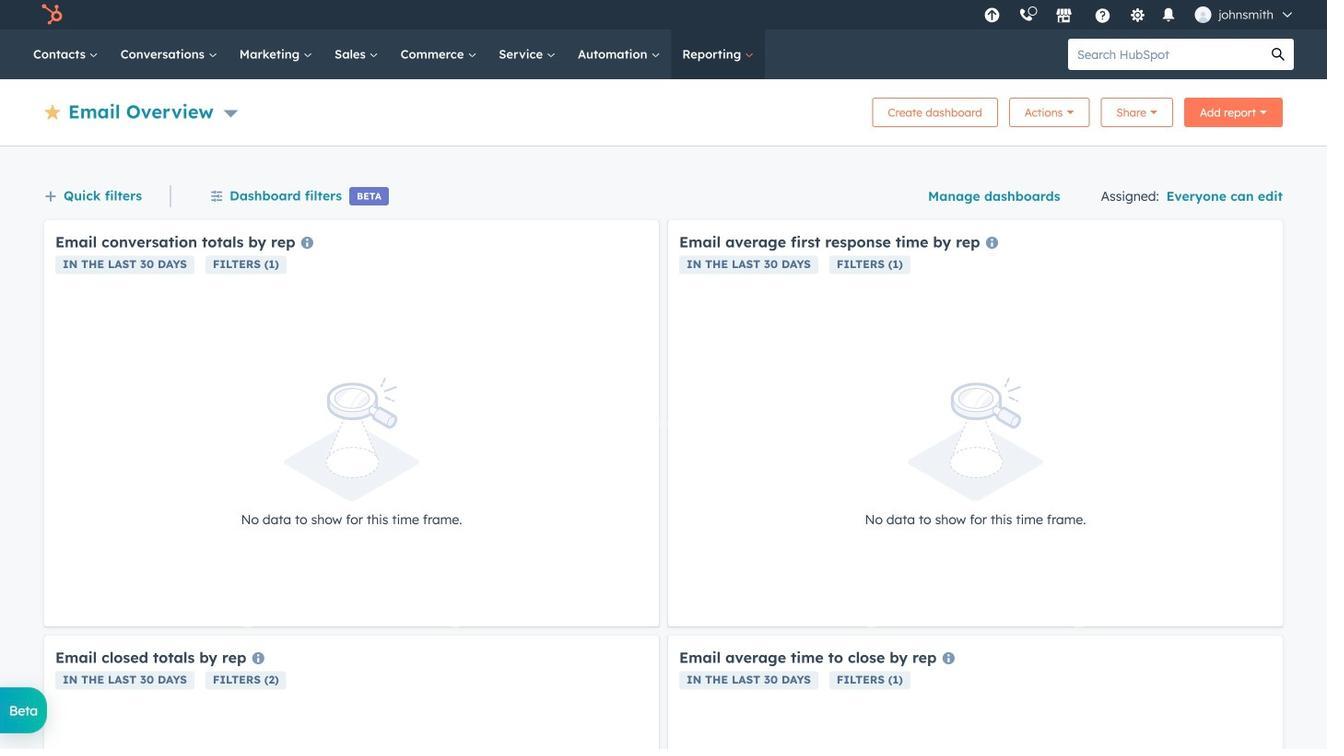 Task type: vqa. For each thing, say whether or not it's contained in the screenshot.
MENU
yes



Task type: locate. For each thing, give the bounding box(es) containing it.
email average first response time by rep element
[[668, 220, 1283, 627]]

banner
[[44, 92, 1283, 127]]

email conversation totals by rep element
[[44, 220, 659, 627]]

menu
[[975, 0, 1305, 29]]

john smith image
[[1195, 6, 1212, 23]]



Task type: describe. For each thing, give the bounding box(es) containing it.
email average time to close by rep element
[[668, 636, 1283, 749]]

Search HubSpot search field
[[1068, 39, 1263, 70]]

email closed totals by rep element
[[44, 636, 659, 749]]

marketplaces image
[[1056, 8, 1072, 25]]



